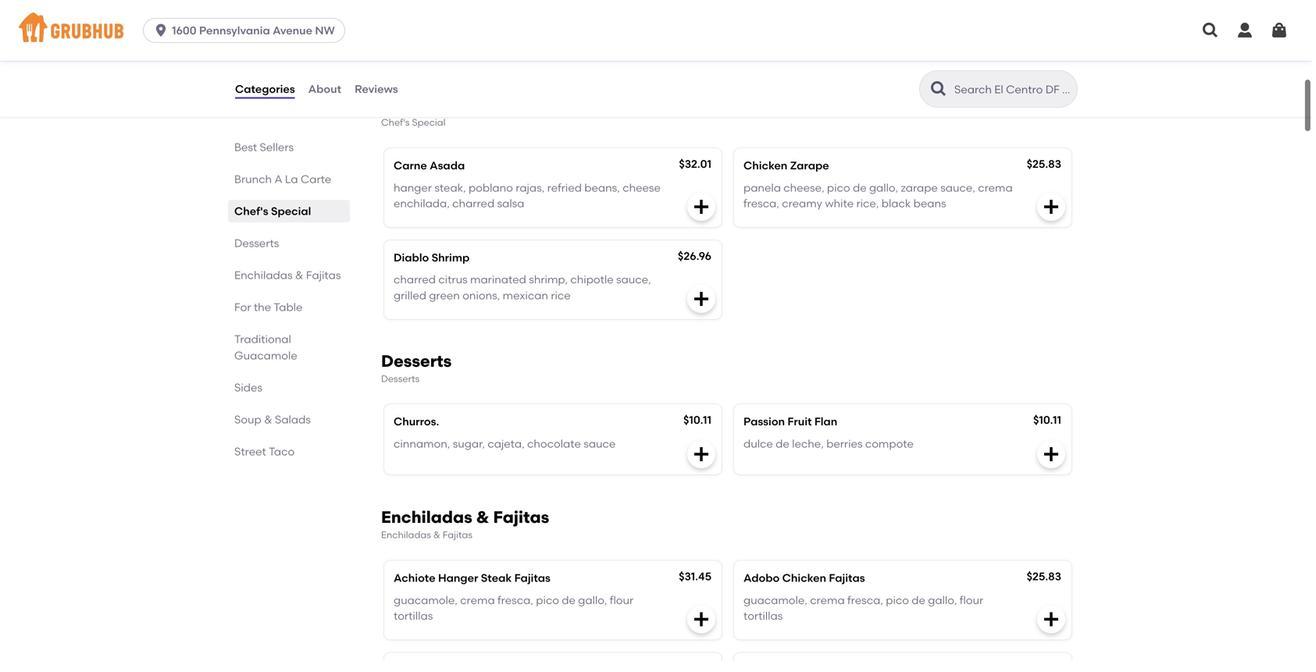 Task type: vqa. For each thing, say whether or not it's contained in the screenshot.
top AND
no



Task type: describe. For each thing, give the bounding box(es) containing it.
creamy
[[782, 192, 822, 205]]

steak
[[481, 567, 512, 580]]

search icon image
[[929, 80, 948, 98]]

1 vertical spatial chef's
[[381, 112, 410, 123]]

diablo
[[394, 246, 429, 260]]

passion fruit flan
[[744, 411, 837, 424]]

de inside panela cheese, pico de gallo, zarape sauce, crema fresca, creamy white rice, black beans
[[853, 176, 867, 190]]

leche,
[[792, 433, 824, 446]]

white
[[825, 192, 854, 205]]

enchilada,
[[394, 192, 450, 205]]

beans,
[[584, 176, 620, 190]]

for
[[234, 301, 251, 314]]

hanger
[[438, 567, 478, 580]]

berries
[[826, 433, 863, 446]]

avenue
[[273, 24, 312, 37]]

compote
[[865, 433, 914, 446]]

svg image for chef's special
[[692, 193, 711, 212]]

1600 pennsylvania avenue nw button
[[143, 18, 351, 43]]

reviews
[[355, 82, 398, 96]]

onions,
[[463, 284, 500, 298]]

crema for adobo chicken fajitas
[[810, 589, 845, 602]]

marinated
[[470, 268, 526, 282]]

$10.11 for dulce de leche, berries compote
[[1033, 409, 1061, 422]]

main navigation navigation
[[0, 0, 1312, 61]]

pico inside panela cheese, pico de gallo, zarape sauce, crema fresca, creamy white rice, black beans
[[827, 176, 850, 190]]

1 vertical spatial special
[[412, 112, 446, 123]]

& up hanger
[[433, 525, 440, 536]]

charred inside charred citrus marinated shrimp, chipotle sauce, grilled green onions, mexican rice
[[394, 268, 436, 282]]

0 vertical spatial chicken
[[744, 154, 788, 168]]

guacamole, for adobo
[[744, 589, 807, 602]]

soup
[[234, 413, 261, 426]]

shrimp,
[[529, 268, 568, 282]]

a
[[274, 173, 282, 186]]

1 vertical spatial chicken
[[782, 567, 826, 580]]

hanger
[[394, 176, 432, 190]]

cheese,
[[784, 176, 824, 190]]

rajas,
[[516, 176, 545, 190]]

la
[[285, 173, 298, 186]]

pico for adobo chicken fajitas
[[886, 589, 909, 602]]

chef's special
[[234, 205, 311, 218]]

flour for $25.83
[[960, 589, 983, 602]]

chipotle
[[570, 268, 614, 282]]

reviews button
[[354, 61, 399, 117]]

fruit
[[788, 411, 812, 424]]

steak,
[[435, 176, 466, 190]]

about button
[[307, 61, 342, 117]]

gallo, for achiote hanger steak fajitas
[[578, 589, 607, 602]]

$32.01
[[679, 153, 712, 166]]

guacamole, crema fresca, pico de gallo, flour tortillas for fajitas
[[744, 589, 983, 618]]

best
[[234, 141, 257, 154]]

grilled
[[394, 284, 426, 298]]

tortillas for achiote
[[394, 605, 433, 618]]

shrimp
[[432, 246, 470, 260]]

street
[[234, 445, 266, 458]]

categories button
[[234, 61, 296, 117]]

passion
[[744, 411, 785, 424]]

salsa
[[497, 192, 524, 205]]

churros.
[[394, 411, 439, 424]]

rice,
[[856, 192, 879, 205]]

achiote
[[394, 567, 436, 580]]

citrus
[[438, 268, 468, 282]]

rice
[[551, 284, 571, 298]]

Search El Centro DF - Georgetown search field
[[953, 82, 1072, 97]]

cinnamon,
[[394, 433, 450, 446]]

& for enchiladas & fajitas
[[295, 269, 303, 282]]

$26.96
[[678, 245, 712, 258]]

diablo shrimp
[[394, 246, 470, 260]]

chef's for chef's special
[[234, 205, 268, 218]]

fajitas for enchiladas & fajitas enchiladas & fajitas
[[493, 503, 549, 523]]

fresca, inside panela cheese, pico de gallo, zarape sauce, crema fresca, creamy white rice, black beans
[[744, 192, 779, 205]]

sellers
[[260, 141, 294, 154]]

traditional guacamole
[[234, 333, 297, 362]]

beans
[[914, 192, 946, 205]]

tortillas for adobo
[[744, 605, 783, 618]]

taco
[[269, 445, 295, 458]]

guacamole, for achiote
[[394, 589, 458, 602]]

fresca, for adobo chicken fajitas
[[847, 589, 883, 602]]

carne
[[394, 154, 427, 168]]

panela
[[744, 176, 781, 190]]

guacamole
[[234, 349, 297, 362]]

$25.83 for enchiladas & fajitas
[[1027, 566, 1061, 579]]

cinnamon, sugar, cajeta, chocolate sauce
[[394, 433, 616, 446]]

fresca, for achiote hanger steak fajitas
[[498, 589, 533, 602]]

enchiladas & fajitas
[[234, 269, 341, 282]]

$25.83 for chef's special
[[1027, 153, 1061, 166]]

asada
[[430, 154, 465, 168]]

traditional
[[234, 333, 291, 346]]

salads
[[275, 413, 311, 426]]

desserts desserts
[[381, 347, 452, 380]]

categories
[[235, 82, 295, 96]]

sides
[[234, 381, 262, 394]]



Task type: locate. For each thing, give the bounding box(es) containing it.
refried
[[547, 176, 582, 190]]

guacamole, crema fresca, pico de gallo, flour tortillas for steak
[[394, 589, 634, 618]]

pico for achiote hanger steak fajitas
[[536, 589, 559, 602]]

flour for $31.45
[[610, 589, 634, 602]]

tortillas down achiote
[[394, 605, 433, 618]]

green
[[429, 284, 460, 298]]

brunch a la carte
[[234, 173, 331, 186]]

street taco
[[234, 445, 295, 458]]

0 horizontal spatial guacamole,
[[394, 589, 458, 602]]

1 vertical spatial svg image
[[692, 193, 711, 212]]

guacamole, down achiote
[[394, 589, 458, 602]]

cheese
[[623, 176, 661, 190]]

&
[[295, 269, 303, 282], [264, 413, 272, 426], [476, 503, 489, 523], [433, 525, 440, 536]]

1 tortillas from the left
[[394, 605, 433, 618]]

enchiladas for enchiladas & fajitas
[[234, 269, 293, 282]]

carne asada
[[394, 154, 465, 168]]

1 horizontal spatial guacamole,
[[744, 589, 807, 602]]

1 guacamole, from the left
[[394, 589, 458, 602]]

1 horizontal spatial sauce,
[[940, 176, 975, 190]]

& right the soup
[[264, 413, 272, 426]]

$10.11 for cinnamon, sugar, cajeta, chocolate sauce
[[683, 409, 712, 422]]

chef's down 'brunch' on the left of page
[[234, 205, 268, 218]]

pennsylvania
[[199, 24, 270, 37]]

2 guacamole, crema fresca, pico de gallo, flour tortillas from the left
[[744, 589, 983, 618]]

1 horizontal spatial gallo,
[[869, 176, 898, 190]]

poblano
[[469, 176, 513, 190]]

about
[[308, 82, 341, 96]]

2 vertical spatial chef's
[[234, 205, 268, 218]]

fajitas for enchiladas & fajitas
[[306, 269, 341, 282]]

zarape
[[790, 154, 829, 168]]

1 horizontal spatial guacamole, crema fresca, pico de gallo, flour tortillas
[[744, 589, 983, 618]]

chocolate
[[527, 433, 581, 446]]

1 horizontal spatial fresca,
[[744, 192, 779, 205]]

1 horizontal spatial flour
[[960, 589, 983, 602]]

crema for achiote hanger steak fajitas
[[460, 589, 495, 602]]

soup & salads
[[234, 413, 311, 426]]

2 guacamole, from the left
[[744, 589, 807, 602]]

1600 pennsylvania avenue nw
[[172, 24, 335, 37]]

best sellers
[[234, 141, 294, 154]]

2 $10.11 from the left
[[1033, 409, 1061, 422]]

1 vertical spatial desserts
[[381, 347, 452, 367]]

1 vertical spatial charred
[[394, 268, 436, 282]]

2 horizontal spatial pico
[[886, 589, 909, 602]]

svg image left dulce
[[692, 441, 711, 459]]

pico
[[827, 176, 850, 190], [536, 589, 559, 602], [886, 589, 909, 602]]

special up carne asada
[[412, 112, 446, 123]]

sugar,
[[453, 433, 485, 446]]

flour
[[610, 589, 634, 602], [960, 589, 983, 602]]

charred
[[452, 192, 495, 205], [394, 268, 436, 282]]

chicken right adobo
[[782, 567, 826, 580]]

the
[[254, 301, 271, 314]]

table
[[274, 301, 303, 314]]

gallo, for adobo chicken fajitas
[[928, 589, 957, 602]]

nw
[[315, 24, 335, 37]]

2 vertical spatial enchiladas
[[381, 525, 431, 536]]

mexican
[[503, 284, 548, 298]]

0 horizontal spatial sauce,
[[616, 268, 651, 282]]

& up achiote hanger steak fajitas
[[476, 503, 489, 523]]

1 $10.11 from the left
[[683, 409, 712, 422]]

fajitas for adobo chicken fajitas
[[829, 567, 865, 580]]

panela cheese, pico de gallo, zarape sauce, crema fresca, creamy white rice, black beans
[[744, 176, 1013, 205]]

enchiladas
[[234, 269, 293, 282], [381, 503, 472, 523], [381, 525, 431, 536]]

dulce
[[744, 433, 773, 446]]

0 vertical spatial enchiladas
[[234, 269, 293, 282]]

sauce, inside charred citrus marinated shrimp, chipotle sauce, grilled green onions, mexican rice
[[616, 268, 651, 282]]

0 horizontal spatial $10.11
[[683, 409, 712, 422]]

desserts for desserts
[[234, 237, 279, 250]]

crema down achiote hanger steak fajitas
[[460, 589, 495, 602]]

svg image left 1600 on the left top of the page
[[153, 23, 169, 38]]

& for soup & salads
[[264, 413, 272, 426]]

guacamole, down adobo
[[744, 589, 807, 602]]

$31.45
[[679, 566, 712, 579]]

guacamole, crema fresca, pico de gallo, flour tortillas down steak
[[394, 589, 634, 618]]

& up 'table'
[[295, 269, 303, 282]]

2 horizontal spatial fresca,
[[847, 589, 883, 602]]

enchiladas & fajitas enchiladas & fajitas
[[381, 503, 549, 536]]

hanger steak, poblano rajas, refried beans, cheese enchilada, charred salsa
[[394, 176, 661, 205]]

0 horizontal spatial pico
[[536, 589, 559, 602]]

0 vertical spatial sauce,
[[940, 176, 975, 190]]

fresca,
[[744, 192, 779, 205], [498, 589, 533, 602], [847, 589, 883, 602]]

2 horizontal spatial crema
[[978, 176, 1013, 190]]

achiote hanger steak fajitas
[[394, 567, 551, 580]]

svg image
[[153, 23, 169, 38], [692, 193, 711, 212], [692, 441, 711, 459]]

brunch
[[234, 173, 272, 186]]

zarape
[[901, 176, 938, 190]]

1 vertical spatial $25.83
[[1027, 566, 1061, 579]]

0 vertical spatial desserts
[[234, 237, 279, 250]]

special up asada
[[438, 90, 499, 110]]

adobo
[[744, 567, 780, 580]]

sauce, up beans at the top
[[940, 176, 975, 190]]

0 vertical spatial special
[[438, 90, 499, 110]]

chef's special chef's special
[[381, 90, 499, 123]]

svg image
[[1201, 21, 1220, 40], [1236, 21, 1254, 40], [1270, 21, 1289, 40], [1042, 193, 1061, 212], [692, 285, 711, 304], [1042, 441, 1061, 459], [692, 606, 711, 624], [1042, 606, 1061, 624]]

chef's for chef's special chef's special
[[381, 90, 434, 110]]

for the table
[[234, 301, 303, 314]]

charred up 'grilled'
[[394, 268, 436, 282]]

$25.83
[[1027, 153, 1061, 166], [1027, 566, 1061, 579]]

0 horizontal spatial crema
[[460, 589, 495, 602]]

0 horizontal spatial flour
[[610, 589, 634, 602]]

1 $25.83 from the top
[[1027, 153, 1061, 166]]

gallo, inside panela cheese, pico de gallo, zarape sauce, crema fresca, creamy white rice, black beans
[[869, 176, 898, 190]]

2 horizontal spatial gallo,
[[928, 589, 957, 602]]

& for enchiladas & fajitas enchiladas & fajitas
[[476, 503, 489, 523]]

charred inside hanger steak, poblano rajas, refried beans, cheese enchilada, charred salsa
[[452, 192, 495, 205]]

fresca, down 'panela'
[[744, 192, 779, 205]]

1 vertical spatial sauce,
[[616, 268, 651, 282]]

2 vertical spatial special
[[271, 205, 311, 218]]

1600
[[172, 24, 197, 37]]

carte
[[301, 173, 331, 186]]

sauce
[[584, 433, 616, 446]]

1 vertical spatial enchiladas
[[381, 503, 472, 523]]

1 horizontal spatial charred
[[452, 192, 495, 205]]

0 vertical spatial $25.83
[[1027, 153, 1061, 166]]

special down la
[[271, 205, 311, 218]]

tortillas down adobo
[[744, 605, 783, 618]]

adobo chicken fajitas
[[744, 567, 865, 580]]

fresca, down steak
[[498, 589, 533, 602]]

crema inside panela cheese, pico de gallo, zarape sauce, crema fresca, creamy white rice, black beans
[[978, 176, 1013, 190]]

0 vertical spatial chef's
[[381, 90, 434, 110]]

tortillas
[[394, 605, 433, 618], [744, 605, 783, 618]]

2 tortillas from the left
[[744, 605, 783, 618]]

0 horizontal spatial charred
[[394, 268, 436, 282]]

dulce de leche, berries compote
[[744, 433, 914, 446]]

special for chef's special
[[271, 205, 311, 218]]

black
[[882, 192, 911, 205]]

1 horizontal spatial crema
[[810, 589, 845, 602]]

de
[[853, 176, 867, 190], [776, 433, 789, 446], [562, 589, 576, 602], [912, 589, 925, 602]]

chef's down reviews
[[381, 112, 410, 123]]

gallo,
[[869, 176, 898, 190], [578, 589, 607, 602], [928, 589, 957, 602]]

fresca, down adobo chicken fajitas
[[847, 589, 883, 602]]

special for chef's special chef's special
[[438, 90, 499, 110]]

desserts
[[234, 237, 279, 250], [381, 347, 452, 367], [381, 368, 420, 380]]

$10.11
[[683, 409, 712, 422], [1033, 409, 1061, 422]]

crema right zarape
[[978, 176, 1013, 190]]

cajeta,
[[488, 433, 525, 446]]

desserts inside desserts desserts
[[381, 368, 420, 380]]

0 horizontal spatial tortillas
[[394, 605, 433, 618]]

charred citrus marinated shrimp, chipotle sauce, grilled green onions, mexican rice
[[394, 268, 651, 298]]

0 vertical spatial svg image
[[153, 23, 169, 38]]

fajitas
[[306, 269, 341, 282], [493, 503, 549, 523], [443, 525, 472, 536], [514, 567, 551, 580], [829, 567, 865, 580]]

desserts for desserts desserts
[[381, 347, 452, 367]]

1 horizontal spatial tortillas
[[744, 605, 783, 618]]

enchiladas for enchiladas & fajitas enchiladas & fajitas
[[381, 503, 472, 523]]

1 horizontal spatial $10.11
[[1033, 409, 1061, 422]]

1 flour from the left
[[610, 589, 634, 602]]

0 horizontal spatial guacamole, crema fresca, pico de gallo, flour tortillas
[[394, 589, 634, 618]]

2 vertical spatial svg image
[[692, 441, 711, 459]]

svg image down $32.01
[[692, 193, 711, 212]]

sauce, right "chipotle"
[[616, 268, 651, 282]]

0 vertical spatial charred
[[452, 192, 495, 205]]

2 $25.83 from the top
[[1027, 566, 1061, 579]]

chicken up 'panela'
[[744, 154, 788, 168]]

crema
[[978, 176, 1013, 190], [460, 589, 495, 602], [810, 589, 845, 602]]

2 vertical spatial desserts
[[381, 368, 420, 380]]

1 guacamole, crema fresca, pico de gallo, flour tortillas from the left
[[394, 589, 634, 618]]

0 horizontal spatial gallo,
[[578, 589, 607, 602]]

guacamole, crema fresca, pico de gallo, flour tortillas down adobo chicken fajitas
[[744, 589, 983, 618]]

flan
[[814, 411, 837, 424]]

chicken zarape
[[744, 154, 829, 168]]

sauce, inside panela cheese, pico de gallo, zarape sauce, crema fresca, creamy white rice, black beans
[[940, 176, 975, 190]]

crema down adobo chicken fajitas
[[810, 589, 845, 602]]

chef's up carne
[[381, 90, 434, 110]]

svg image for desserts
[[692, 441, 711, 459]]

special
[[438, 90, 499, 110], [412, 112, 446, 123], [271, 205, 311, 218]]

charred down poblano
[[452, 192, 495, 205]]

2 flour from the left
[[960, 589, 983, 602]]

chicken
[[744, 154, 788, 168], [782, 567, 826, 580]]

guacamole,
[[394, 589, 458, 602], [744, 589, 807, 602]]

0 horizontal spatial fresca,
[[498, 589, 533, 602]]

1 horizontal spatial pico
[[827, 176, 850, 190]]

svg image inside the 1600 pennsylvania avenue nw "button"
[[153, 23, 169, 38]]



